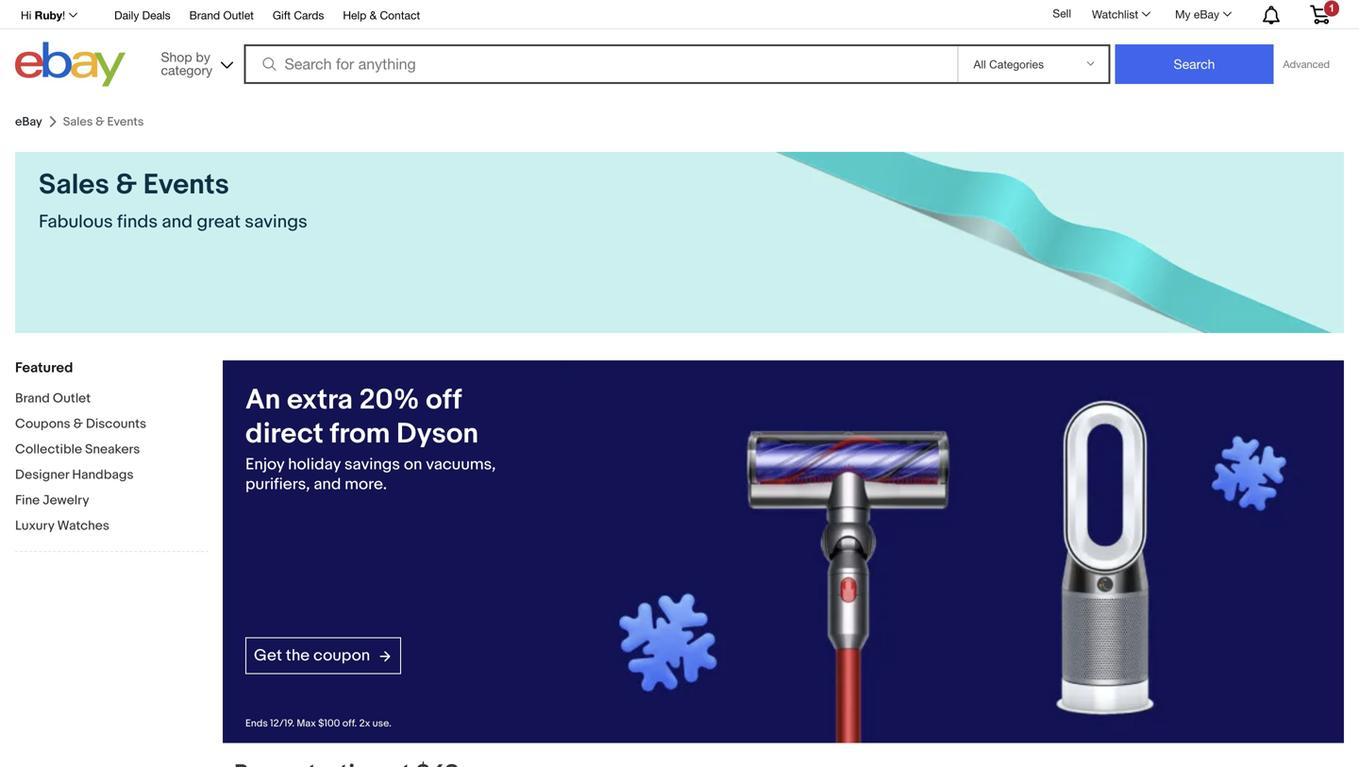 Task type: locate. For each thing, give the bounding box(es) containing it.
brand outlet link inside account navigation
[[190, 6, 254, 26]]

savings
[[245, 211, 308, 233], [345, 455, 400, 475]]

outlet
[[223, 8, 254, 22], [53, 391, 91, 407]]

get the coupon
[[254, 646, 370, 666]]

and left more.
[[314, 475, 341, 495]]

fine jewelry link
[[15, 493, 209, 511]]

1 vertical spatial savings
[[345, 455, 400, 475]]

sales
[[39, 168, 109, 202]]

12/19.
[[270, 718, 295, 730]]

1 horizontal spatial savings
[[345, 455, 400, 475]]

advanced link
[[1274, 45, 1340, 83]]

help & contact
[[343, 8, 420, 22]]

outlet left the gift
[[223, 8, 254, 22]]

0 vertical spatial &
[[370, 8, 377, 22]]

savings right great
[[245, 211, 308, 233]]

shop
[[161, 49, 192, 65]]

enjoy
[[246, 455, 284, 475]]

brand outlet link
[[190, 6, 254, 26], [15, 391, 209, 409]]

an extra 20% off direct from dyson image
[[559, 361, 1345, 744]]

purifiers,
[[246, 475, 310, 495]]

1 vertical spatial brand
[[15, 391, 50, 407]]

2 horizontal spatial &
[[370, 8, 377, 22]]

and down events
[[162, 211, 193, 233]]

0 horizontal spatial ebay
[[15, 115, 42, 129]]

shop by category
[[161, 49, 213, 78]]

1
[[1330, 2, 1335, 14]]

advanced
[[1284, 58, 1331, 70]]

brand up coupons
[[15, 391, 50, 407]]

watchlist link
[[1082, 3, 1160, 25]]

off.
[[343, 718, 357, 730]]

0 vertical spatial brand
[[190, 8, 220, 22]]

handbags
[[72, 467, 134, 484]]

1 horizontal spatial and
[[314, 475, 341, 495]]

ebay up sales
[[15, 115, 42, 129]]

0 vertical spatial savings
[[245, 211, 308, 233]]

1 horizontal spatial &
[[116, 168, 137, 202]]

brand outlet coupons & discounts collectible sneakers designer handbags fine jewelry luxury watches
[[15, 391, 146, 534]]

savings down from
[[345, 455, 400, 475]]

2 vertical spatial &
[[73, 416, 83, 433]]

ebay link
[[15, 115, 42, 129]]

designer handbags link
[[15, 467, 209, 485]]

& for sales
[[116, 168, 137, 202]]

from
[[330, 417, 390, 451]]

1 horizontal spatial ebay
[[1194, 8, 1220, 21]]

& inside account navigation
[[370, 8, 377, 22]]

0 horizontal spatial brand
[[15, 391, 50, 407]]

luxury watches link
[[15, 518, 209, 536]]

0 vertical spatial brand outlet link
[[190, 6, 254, 26]]

and
[[162, 211, 193, 233], [314, 475, 341, 495]]

0 horizontal spatial savings
[[245, 211, 308, 233]]

None submit
[[1116, 44, 1274, 84]]

savings inside 'sales & events fabulous finds and great savings'
[[245, 211, 308, 233]]

1 vertical spatial outlet
[[53, 391, 91, 407]]

jewelry
[[43, 493, 89, 509]]

brand inside "link"
[[190, 8, 220, 22]]

an extra 20% off direct from dyson enjoy holiday savings on vacuums, purifiers, and more.
[[246, 383, 496, 495]]

brand
[[190, 8, 220, 22], [15, 391, 50, 407]]

0 horizontal spatial outlet
[[53, 391, 91, 407]]

featured
[[15, 360, 73, 377]]

discounts
[[86, 416, 146, 433]]

brand for brand outlet coupons & discounts collectible sneakers designer handbags fine jewelry luxury watches
[[15, 391, 50, 407]]

ebay
[[1194, 8, 1220, 21], [15, 115, 42, 129]]

&
[[370, 8, 377, 22], [116, 168, 137, 202], [73, 416, 83, 433]]

1 vertical spatial and
[[314, 475, 341, 495]]

extra
[[287, 383, 353, 417]]

& for help
[[370, 8, 377, 22]]

1 horizontal spatial outlet
[[223, 8, 254, 22]]

& inside 'sales & events fabulous finds and great savings'
[[116, 168, 137, 202]]

sneakers
[[85, 442, 140, 458]]

main content containing sales & events
[[0, 107, 1360, 768]]

& right coupons
[[73, 416, 83, 433]]

1 vertical spatial &
[[116, 168, 137, 202]]

brand outlet link up by
[[190, 6, 254, 26]]

off
[[426, 383, 462, 417]]

brand up by
[[190, 8, 220, 22]]

outlet inside brand outlet coupons & discounts collectible sneakers designer handbags fine jewelry luxury watches
[[53, 391, 91, 407]]

1 vertical spatial brand outlet link
[[15, 391, 209, 409]]

daily
[[114, 8, 139, 22]]

coupon
[[314, 646, 370, 666]]

vacuums,
[[426, 455, 496, 475]]

outlet up coupons
[[53, 391, 91, 407]]

get the coupon link
[[246, 638, 401, 675]]

gift cards link
[[273, 6, 324, 26]]

ebay right the my
[[1194, 8, 1220, 21]]

1 horizontal spatial brand
[[190, 8, 220, 22]]

& up 'finds' at top left
[[116, 168, 137, 202]]

1 link
[[1299, 0, 1342, 27]]

deals
[[142, 8, 171, 22]]

brand inside brand outlet coupons & discounts collectible sneakers designer handbags fine jewelry luxury watches
[[15, 391, 50, 407]]

0 horizontal spatial &
[[73, 416, 83, 433]]

events
[[143, 168, 229, 202]]

0 vertical spatial and
[[162, 211, 193, 233]]

help
[[343, 8, 367, 22]]

brand outlet link up discounts
[[15, 391, 209, 409]]

great
[[197, 211, 241, 233]]

sales & events fabulous finds and great savings
[[39, 168, 308, 233]]

0 vertical spatial outlet
[[223, 8, 254, 22]]

main content
[[0, 107, 1360, 768]]

fine
[[15, 493, 40, 509]]

outlet inside "link"
[[223, 8, 254, 22]]

0 vertical spatial ebay
[[1194, 8, 1220, 21]]

& inside brand outlet coupons & discounts collectible sneakers designer handbags fine jewelry luxury watches
[[73, 416, 83, 433]]

& right help
[[370, 8, 377, 22]]

holiday
[[288, 455, 341, 475]]

$100
[[318, 718, 340, 730]]

shop by category banner
[[10, 0, 1345, 92]]

by
[[196, 49, 210, 65]]

outlet for brand outlet coupons & discounts collectible sneakers designer handbags fine jewelry luxury watches
[[53, 391, 91, 407]]

category
[[161, 62, 213, 78]]

0 horizontal spatial and
[[162, 211, 193, 233]]

the
[[286, 646, 310, 666]]

ends
[[246, 718, 268, 730]]

on
[[404, 455, 422, 475]]



Task type: vqa. For each thing, say whether or not it's contained in the screenshot.
B&W within The Polaroid B&W Film For I-Type Cameras 12Pk Of 8 Manufactured In 2022 Brand New
no



Task type: describe. For each thing, give the bounding box(es) containing it.
more.
[[345, 475, 387, 495]]

brand outlet
[[190, 8, 254, 22]]

my ebay link
[[1165, 3, 1241, 25]]

gift
[[273, 8, 291, 22]]

finds
[[117, 211, 158, 233]]

luxury
[[15, 518, 54, 534]]

1 vertical spatial ebay
[[15, 115, 42, 129]]

my
[[1176, 8, 1191, 21]]

and inside 'sales & events fabulous finds and great savings'
[[162, 211, 193, 233]]

gift cards
[[273, 8, 324, 22]]

hi
[[21, 8, 31, 22]]

max
[[297, 718, 316, 730]]

account navigation
[[10, 0, 1345, 29]]

coupons & discounts link
[[15, 416, 209, 434]]

cards
[[294, 8, 324, 22]]

contact
[[380, 8, 420, 22]]

get
[[254, 646, 282, 666]]

watchlist
[[1093, 8, 1139, 21]]

collectible
[[15, 442, 82, 458]]

ends 12/19. max $100 off. 2x use.
[[246, 718, 392, 730]]

savings inside an extra 20% off direct from dyson enjoy holiday savings on vacuums, purifiers, and more.
[[345, 455, 400, 475]]

ebay inside my ebay link
[[1194, 8, 1220, 21]]

none submit inside shop by category banner
[[1116, 44, 1274, 84]]

20%
[[359, 383, 420, 417]]

daily deals
[[114, 8, 171, 22]]

Search for anything text field
[[247, 46, 954, 82]]

!
[[62, 8, 65, 22]]

my ebay
[[1176, 8, 1220, 21]]

coupons
[[15, 416, 70, 433]]

dyson
[[397, 417, 479, 451]]

sell
[[1053, 7, 1072, 20]]

designer
[[15, 467, 69, 484]]

direct
[[246, 417, 324, 451]]

sell link
[[1045, 7, 1080, 20]]

and inside an extra 20% off direct from dyson enjoy holiday savings on vacuums, purifiers, and more.
[[314, 475, 341, 495]]

help & contact link
[[343, 6, 420, 26]]

hi ruby !
[[21, 8, 65, 22]]

brand for brand outlet
[[190, 8, 220, 22]]

2x
[[359, 718, 370, 730]]

an
[[246, 383, 281, 417]]

watches
[[57, 518, 110, 534]]

fabulous
[[39, 211, 113, 233]]

shop by category button
[[152, 42, 237, 83]]

outlet for brand outlet
[[223, 8, 254, 22]]

use.
[[373, 718, 392, 730]]

ruby
[[35, 8, 62, 22]]

collectible sneakers link
[[15, 442, 209, 460]]

daily deals link
[[114, 6, 171, 26]]



